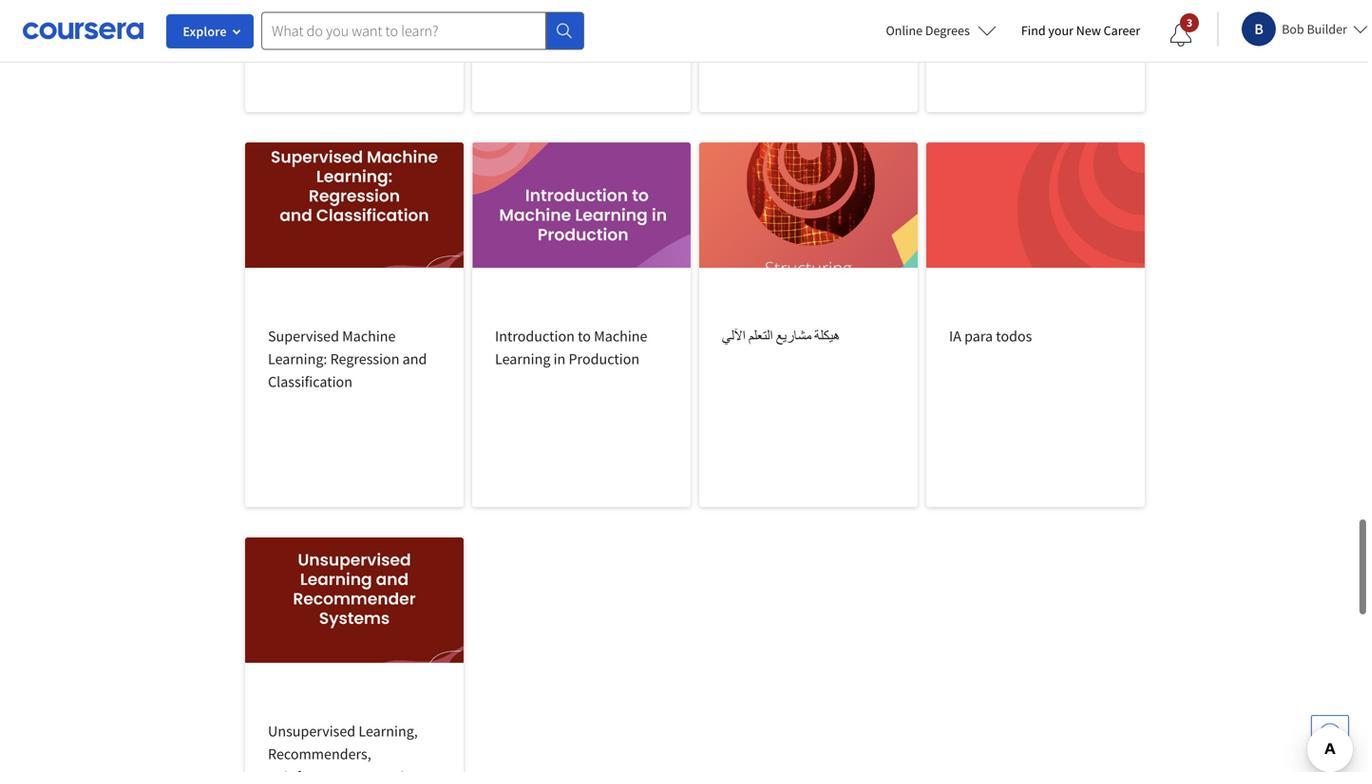 Task type: vqa. For each thing, say whether or not it's contained in the screenshot.
Physical Science and Engineering
no



Task type: locate. For each thing, give the bounding box(es) containing it.
find your new career
[[1022, 22, 1141, 39]]

online degrees
[[886, 22, 970, 39]]

التعلم
[[749, 327, 773, 346]]

0 horizontal spatial machine
[[342, 327, 396, 346]]

learning
[[495, 350, 551, 369], [365, 768, 420, 773]]

coursera image
[[23, 15, 144, 46]]

0 horizontal spatial learning
[[365, 768, 420, 773]]

find
[[1022, 22, 1046, 39]]

هيكلة مشاريع التعلم الآلي link
[[699, 143, 918, 508]]

b
[[1255, 19, 1264, 38]]

degrees
[[926, 22, 970, 39]]

2 machine from the left
[[594, 327, 648, 346]]

online
[[886, 22, 923, 39]]

and
[[403, 350, 427, 369]]

explore
[[183, 23, 227, 40]]

career
[[1104, 22, 1141, 39]]

learning down introduction
[[495, 350, 551, 369]]

1 vertical spatial learning
[[365, 768, 420, 773]]

recommenders,
[[268, 745, 371, 764]]

unsupervised learning, recommenders, reinforcement learning link
[[245, 538, 464, 773]]

None search field
[[261, 12, 584, 50]]

machine inside supervised machine learning: regression and classification
[[342, 327, 396, 346]]

machine up production
[[594, 327, 648, 346]]

learning inside introduction to machine learning in production
[[495, 350, 551, 369]]

learning down learning,
[[365, 768, 420, 773]]

new
[[1077, 22, 1101, 39]]

introduction to machine learning in production link
[[472, 143, 691, 508]]

هيكلة
[[815, 327, 840, 346]]

هيكلة مشاريع التعلم الآلي
[[722, 327, 840, 346]]

help center image
[[1319, 723, 1342, 746]]

todos
[[996, 327, 1032, 346]]

machine
[[342, 327, 396, 346], [594, 327, 648, 346]]

learning inside unsupervised learning, recommenders, reinforcement learning
[[365, 768, 420, 773]]

1 horizontal spatial learning
[[495, 350, 551, 369]]

your
[[1049, 22, 1074, 39]]

unsupervised learning, recommenders, reinforcement learning
[[268, 722, 420, 773]]

1 horizontal spatial machine
[[594, 327, 648, 346]]

explore button
[[166, 14, 254, 48]]

0 vertical spatial learning
[[495, 350, 551, 369]]

bob
[[1282, 20, 1305, 38]]

reinforcement
[[268, 768, 362, 773]]

introduction to machine learning in production
[[495, 327, 648, 369]]

machine up the regression
[[342, 327, 396, 346]]

1 machine from the left
[[342, 327, 396, 346]]

regression
[[330, 350, 400, 369]]



Task type: describe. For each thing, give the bounding box(es) containing it.
unsupervised
[[268, 722, 356, 741]]

builder
[[1307, 20, 1348, 38]]

supervised
[[268, 327, 339, 346]]

3 button
[[1155, 12, 1208, 58]]

3
[[1187, 15, 1193, 30]]

مشاريع
[[776, 327, 812, 346]]

ia
[[949, 327, 962, 346]]

الآلي
[[722, 327, 746, 346]]

in
[[554, 350, 566, 369]]

production
[[569, 350, 640, 369]]

show notifications image
[[1170, 24, 1193, 47]]

ia para todos link
[[927, 143, 1145, 508]]

What do you want to learn? text field
[[261, 12, 546, 50]]

classification
[[268, 373, 353, 392]]

machine inside introduction to machine learning in production
[[594, 327, 648, 346]]

learning,
[[359, 722, 418, 741]]

online degrees button
[[871, 10, 1012, 51]]

to
[[578, 327, 591, 346]]

bob builder
[[1282, 20, 1348, 38]]

introduction
[[495, 327, 575, 346]]

supervised machine learning: regression and classification
[[268, 327, 427, 392]]

find your new career link
[[1012, 19, 1150, 43]]

para
[[965, 327, 993, 346]]

ia para todos
[[949, 327, 1032, 346]]

learning:
[[268, 350, 327, 369]]

supervised machine learning: regression and classification link
[[245, 143, 464, 508]]



